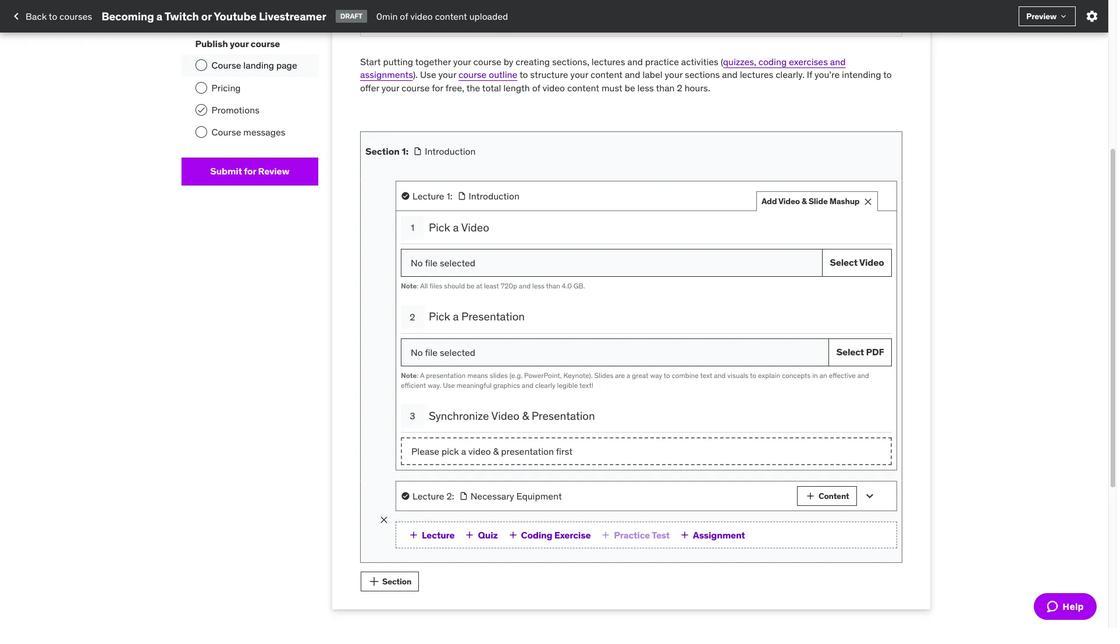 Task type: locate. For each thing, give the bounding box(es) containing it.
promotions
[[212, 104, 259, 116]]

preview button
[[1019, 6, 1076, 26]]

presentation
[[461, 310, 525, 324], [532, 409, 595, 423]]

1 horizontal spatial 1:
[[447, 190, 452, 202]]

1
[[411, 222, 414, 233]]

a left twitch
[[156, 9, 162, 23]]

medium image
[[9, 9, 23, 23]]

2 course from the top
[[212, 127, 241, 138]]

0 vertical spatial xsmall image
[[1059, 12, 1068, 21]]

introduction up lecture 1:
[[425, 145, 476, 157]]

2 completed element from the top
[[195, 104, 207, 116]]

becoming
[[101, 9, 154, 23]]

2 no file selected from the top
[[411, 347, 475, 358]]

course for course landing page
[[212, 60, 241, 71]]

0 vertical spatial for
[[432, 82, 443, 93]]

1 vertical spatial course
[[212, 127, 241, 138]]

practice
[[614, 529, 650, 541]]

lectures down coding
[[740, 69, 773, 80]]

necessary equipment
[[471, 491, 562, 502]]

to inside if you're intending to offer your course for free, the total length of video content must be less than 2 hours.
[[883, 69, 892, 80]]

less down label
[[637, 82, 654, 93]]

1 vertical spatial incomplete image
[[195, 127, 207, 138]]

first
[[556, 446, 572, 457]]

: a presentation means slides (e.g. powerpoint, keynote). slides are a great way to combine text and visuals to explain concepts in an effective and efficient way. use meaningful graphics and clearly legible text!
[[401, 371, 869, 390]]

0 horizontal spatial &
[[493, 446, 499, 457]]

0 vertical spatial course
[[212, 60, 241, 71]]

introduction up pick a video
[[469, 190, 520, 202]]

legible
[[557, 381, 578, 390]]

xsmall image right 2:
[[459, 492, 468, 501]]

2 vertical spatial video
[[468, 446, 491, 457]]

presentation left first
[[501, 446, 554, 457]]

2 horizontal spatial small image
[[600, 530, 612, 541]]

0 vertical spatial 1:
[[402, 145, 409, 157]]

concepts
[[782, 371, 811, 380]]

graphics
[[493, 381, 520, 390]]

0 vertical spatial incomplete image
[[195, 60, 207, 71]]

small image down lecture 2:
[[408, 530, 420, 541]]

1 vertical spatial use
[[443, 381, 455, 390]]

incomplete image down completed image
[[195, 127, 207, 138]]

1 vertical spatial than
[[546, 282, 560, 290]]

0 vertical spatial section
[[365, 145, 400, 157]]

1 vertical spatial section
[[382, 577, 411, 587]]

note left all
[[401, 282, 417, 290]]

0 horizontal spatial small image
[[408, 530, 420, 541]]

explain
[[758, 371, 780, 380]]

: left all
[[417, 282, 419, 290]]

incomplete image up incomplete icon
[[195, 60, 207, 71]]

expand image right mashup
[[863, 189, 877, 203]]

note
[[401, 282, 417, 290], [401, 371, 417, 380]]

video inside if you're intending to offer your course for free, the total length of video content must be less than 2 hours.
[[543, 82, 565, 93]]

content left uploaded
[[435, 10, 467, 22]]

1 vertical spatial 2
[[410, 311, 415, 323]]

0 vertical spatial pick
[[429, 220, 450, 234]]

small image right the test
[[679, 530, 691, 541]]

0 horizontal spatial 2
[[410, 311, 415, 323]]

should
[[444, 282, 465, 290]]

1 horizontal spatial be
[[625, 82, 635, 93]]

presentation down 'legible' on the bottom of page
[[532, 409, 595, 423]]

less inside if you're intending to offer your course for free, the total length of video content must be less than 2 hours.
[[637, 82, 654, 93]]

an
[[820, 371, 827, 380]]

hours.
[[685, 82, 710, 93]]

than inside if you're intending to offer your course for free, the total length of video content must be less than 2 hours.
[[656, 82, 675, 93]]

1 horizontal spatial video
[[468, 446, 491, 457]]

1 completed element from the top
[[195, 0, 207, 10]]

file up way.
[[425, 347, 438, 358]]

2 selected from the top
[[440, 347, 475, 358]]

draft
[[340, 12, 362, 20]]

course
[[251, 38, 280, 50], [473, 56, 501, 67], [459, 69, 487, 80], [402, 82, 430, 93]]

0 vertical spatial of
[[400, 10, 408, 22]]

4.0
[[562, 282, 572, 290]]

content
[[435, 10, 467, 22], [591, 69, 623, 80], [567, 82, 599, 93]]

1 horizontal spatial of
[[532, 82, 540, 93]]

0 horizontal spatial less
[[532, 282, 545, 290]]

incomplete image
[[195, 60, 207, 71], [195, 127, 207, 138]]

1 vertical spatial xsmall image
[[459, 492, 468, 501]]

0 vertical spatial :
[[417, 282, 419, 290]]

to up length
[[520, 69, 528, 80]]

0 horizontal spatial lectures
[[592, 56, 625, 67]]

for left free,
[[432, 82, 443, 93]]

small image left "content"
[[805, 491, 816, 502]]

1 vertical spatial lecture
[[413, 491, 444, 502]]

1 course from the top
[[212, 60, 241, 71]]

1 vertical spatial selected
[[440, 347, 475, 358]]

0 horizontal spatial video
[[410, 10, 433, 22]]

1 horizontal spatial 2
[[677, 82, 682, 93]]

than down label
[[656, 82, 675, 93]]

2 horizontal spatial small image
[[805, 491, 816, 502]]

1 vertical spatial completed element
[[195, 104, 207, 116]]

small image for lecture
[[408, 530, 420, 541]]

and right 720p
[[519, 282, 531, 290]]

a right the 1
[[453, 220, 459, 234]]

use right way.
[[443, 381, 455, 390]]

section for section 1:
[[365, 145, 400, 157]]

2 horizontal spatial &
[[802, 196, 807, 207]]

be right must
[[625, 82, 635, 93]]

for left review
[[244, 165, 256, 177]]

for inside if you're intending to offer your course for free, the total length of video content must be less than 2 hours.
[[432, 82, 443, 93]]

1 expand image from the top
[[863, 189, 877, 203]]

1 horizontal spatial &
[[522, 409, 529, 423]]

expand image
[[863, 189, 877, 203], [863, 490, 877, 503]]

2 small image from the left
[[507, 530, 519, 541]]

2 no from the top
[[411, 347, 423, 358]]

submit for review
[[210, 165, 289, 177]]

publish
[[195, 38, 228, 50]]

pdf
[[866, 346, 884, 358]]

0 vertical spatial lecture
[[413, 190, 444, 202]]

preview
[[1026, 11, 1057, 21]]

pick
[[429, 220, 450, 234], [429, 310, 450, 324]]

0 vertical spatial expand image
[[863, 189, 877, 203]]

no file selected up the files
[[411, 257, 475, 269]]

and
[[627, 56, 643, 67], [830, 56, 846, 67], [625, 69, 640, 80], [722, 69, 738, 80], [519, 282, 531, 290], [714, 371, 726, 380], [857, 371, 869, 380], [522, 381, 533, 390]]

0 vertical spatial selected
[[440, 257, 475, 269]]

0 vertical spatial 2
[[677, 82, 682, 93]]

way.
[[428, 381, 441, 390]]

small image inside coding exercise button
[[507, 530, 519, 541]]

completed image
[[196, 105, 206, 115]]

file
[[425, 257, 438, 269], [425, 347, 438, 358]]

course up the
[[459, 69, 487, 80]]

of right 0min
[[400, 10, 408, 22]]

presentation down note : all files should be at least 720p and less than 4.0 gb.
[[461, 310, 525, 324]]

than
[[656, 82, 675, 93], [546, 282, 560, 290]]

xsmall image right section 1:
[[413, 147, 423, 156]]

pick down the files
[[429, 310, 450, 324]]

presentation up way.
[[426, 371, 466, 380]]

2 horizontal spatial video
[[543, 82, 565, 93]]

1 vertical spatial no file selected
[[411, 347, 475, 358]]

synchronize
[[429, 409, 489, 423]]

small image inside assignment button
[[679, 530, 691, 541]]

of
[[400, 10, 408, 22], [532, 82, 540, 93]]

video right 0min
[[410, 10, 433, 22]]

slides
[[594, 371, 613, 380]]

video for add video & slide mashup
[[778, 196, 800, 207]]

content up must
[[591, 69, 623, 80]]

0 horizontal spatial use
[[420, 69, 436, 80]]

less left 4.0
[[532, 282, 545, 290]]

0 vertical spatial no file selected
[[411, 257, 475, 269]]

course for course messages
[[212, 127, 241, 138]]

1 vertical spatial :
[[417, 371, 419, 380]]

1 vertical spatial select
[[836, 346, 864, 358]]

section inside button
[[382, 577, 411, 587]]

expand image right "content"
[[863, 490, 877, 503]]

1 horizontal spatial use
[[443, 381, 455, 390]]

2:
[[447, 491, 454, 502]]

1 no from the top
[[411, 257, 423, 269]]

2
[[677, 82, 682, 93], [410, 311, 415, 323]]

and right text
[[714, 371, 726, 380]]

1 vertical spatial &
[[522, 409, 529, 423]]

to right intending
[[883, 69, 892, 80]]

0 vertical spatial &
[[802, 196, 807, 207]]

quizzes, coding exercises and assignments
[[360, 56, 846, 80]]

lecture inside button
[[422, 529, 455, 541]]

0 horizontal spatial of
[[400, 10, 408, 22]]

a right "are"
[[627, 371, 630, 380]]

courses
[[60, 10, 92, 22]]

course down the ).
[[402, 82, 430, 93]]

1 horizontal spatial lectures
[[740, 69, 773, 80]]

by
[[504, 56, 513, 67]]

2 pick from the top
[[429, 310, 450, 324]]

dismiss
[[406, 10, 436, 20]]

0 horizontal spatial xsmall image
[[459, 492, 468, 501]]

small image
[[464, 530, 476, 541], [507, 530, 519, 541], [600, 530, 612, 541]]

1 vertical spatial of
[[532, 82, 540, 93]]

course landing page
[[212, 60, 297, 71]]

lecture button
[[406, 527, 457, 544]]

pick for pick a video
[[429, 220, 450, 234]]

small image inside content button
[[805, 491, 816, 502]]

no file selected up a
[[411, 347, 475, 358]]

content down quizzes, coding exercises and assignments
[[567, 82, 599, 93]]

xsmall image right preview
[[1059, 12, 1068, 21]]

1 incomplete image from the top
[[195, 60, 207, 71]]

small image left practice
[[600, 530, 612, 541]]

use right the ).
[[420, 69, 436, 80]]

1 vertical spatial content
[[591, 69, 623, 80]]

small image left coding
[[507, 530, 519, 541]]

small image inside lecture button
[[408, 530, 420, 541]]

1 vertical spatial video
[[543, 82, 565, 93]]

0 vertical spatial completed element
[[195, 0, 207, 10]]

1 vertical spatial presentation
[[532, 409, 595, 423]]

presentation inside the : a presentation means slides (e.g. powerpoint, keynote). slides are a great way to combine text and visuals to explain concepts in an effective and efficient way. use meaningful graphics and clearly legible text!
[[426, 371, 466, 380]]

you're
[[815, 69, 840, 80]]

small image
[[805, 491, 816, 502], [408, 530, 420, 541], [679, 530, 691, 541]]

content button
[[797, 487, 857, 506]]

completed element down incomplete icon
[[195, 104, 207, 116]]

1 file from the top
[[425, 257, 438, 269]]

0 vertical spatial be
[[625, 82, 635, 93]]

no
[[411, 257, 423, 269], [411, 347, 423, 358]]

text
[[700, 371, 712, 380]]

submit
[[210, 165, 242, 177]]

course messages link
[[181, 121, 318, 144]]

a for presentation
[[453, 310, 459, 324]]

1 note from the top
[[401, 282, 417, 290]]

course up pricing
[[212, 60, 241, 71]]

course down "promotions"
[[212, 127, 241, 138]]

file for pick a presentation
[[425, 347, 438, 358]]

video right pick
[[468, 446, 491, 457]]

start
[[360, 56, 381, 67]]

for
[[432, 82, 443, 93], [244, 165, 256, 177]]

select for presentation
[[836, 346, 864, 358]]

sections
[[685, 69, 720, 80]]

1 horizontal spatial small image
[[507, 530, 519, 541]]

0 vertical spatial less
[[637, 82, 654, 93]]

1 vertical spatial new curriculum item image
[[359, 469, 375, 486]]

to
[[49, 10, 57, 22], [520, 69, 528, 80], [883, 69, 892, 80], [664, 371, 670, 380], [750, 371, 756, 380]]

small image inside practice test button
[[600, 530, 612, 541]]

0 horizontal spatial for
[[244, 165, 256, 177]]

exercises
[[789, 56, 828, 67]]

xsmall image
[[1059, 12, 1068, 21], [459, 492, 468, 501]]

1 vertical spatial expand image
[[863, 490, 877, 503]]

2 vertical spatial content
[[567, 82, 599, 93]]

section button
[[361, 572, 419, 592]]

small image left quiz
[[464, 530, 476, 541]]

0 vertical spatial select
[[830, 257, 858, 268]]

putting
[[383, 56, 413, 67]]

1 vertical spatial less
[[532, 282, 545, 290]]

youtube
[[214, 9, 257, 23]]

1 vertical spatial file
[[425, 347, 438, 358]]

1 vertical spatial for
[[244, 165, 256, 177]]

selected up should
[[440, 257, 475, 269]]

note up efficient on the bottom of the page
[[401, 371, 417, 380]]

0 vertical spatial presentation
[[426, 371, 466, 380]]

: left a
[[417, 371, 419, 380]]

no up all
[[411, 257, 423, 269]]

and up you're
[[830, 56, 846, 67]]

3 small image from the left
[[600, 530, 612, 541]]

select video
[[830, 257, 884, 268]]

please pick a video & presentation first
[[411, 446, 572, 457]]

video
[[778, 196, 800, 207], [461, 220, 489, 234], [859, 257, 884, 268], [491, 409, 519, 423]]

1 vertical spatial note
[[401, 371, 417, 380]]

small image for practice test
[[600, 530, 612, 541]]

incomplete image for course landing page
[[195, 60, 207, 71]]

completed element left youtube
[[195, 0, 207, 10]]

file up the files
[[425, 257, 438, 269]]

0 vertical spatial use
[[420, 69, 436, 80]]

:
[[417, 282, 419, 290], [417, 371, 419, 380]]

small image inside quiz button
[[464, 530, 476, 541]]

1 no file selected from the top
[[411, 257, 475, 269]]

section 1:
[[365, 145, 409, 157]]

small image for content
[[805, 491, 816, 502]]

creating
[[516, 56, 550, 67]]

no file selected
[[411, 257, 475, 269], [411, 347, 475, 358]]

course inside if you're intending to offer your course for free, the total length of video content must be less than 2 hours.
[[402, 82, 430, 93]]

completed element
[[195, 0, 207, 10], [195, 104, 207, 116]]

2 : from the top
[[417, 371, 419, 380]]

2 incomplete image from the top
[[195, 127, 207, 138]]

0 horizontal spatial 1:
[[402, 145, 409, 157]]

0 horizontal spatial presentation
[[426, 371, 466, 380]]

incomplete image inside course messages link
[[195, 127, 207, 138]]

lecture left 2:
[[413, 491, 444, 502]]

1 horizontal spatial than
[[656, 82, 675, 93]]

& left slide
[[802, 196, 807, 207]]

1 horizontal spatial small image
[[679, 530, 691, 541]]

new curriculum item image
[[359, 169, 375, 185], [359, 469, 375, 486], [366, 574, 382, 590]]

1:
[[402, 145, 409, 157], [447, 190, 452, 202]]

a down should
[[453, 310, 459, 324]]

pick a video
[[429, 220, 489, 234]]

lecture down lecture 2:
[[422, 529, 455, 541]]

1 horizontal spatial less
[[637, 82, 654, 93]]

content inside if you're intending to offer your course for free, the total length of video content must be less than 2 hours.
[[567, 82, 599, 93]]

1 horizontal spatial for
[[432, 82, 443, 93]]

for inside button
[[244, 165, 256, 177]]

2 vertical spatial new curriculum item image
[[366, 574, 382, 590]]

to right visuals
[[750, 371, 756, 380]]

1 horizontal spatial presentation
[[501, 446, 554, 457]]

0 horizontal spatial be
[[467, 282, 475, 290]]

incomplete image for course messages
[[195, 127, 207, 138]]

0 vertical spatial than
[[656, 82, 675, 93]]

be
[[625, 82, 635, 93], [467, 282, 475, 290]]

than left 4.0
[[546, 282, 560, 290]]

no for pick a presentation
[[411, 347, 423, 358]]

lecture up the 1
[[413, 190, 444, 202]]

1 vertical spatial pick
[[429, 310, 450, 324]]

1 vertical spatial no
[[411, 347, 423, 358]]

be left at
[[467, 282, 475, 290]]

course
[[212, 60, 241, 71], [212, 127, 241, 138]]

incomplete image inside "course landing page" link
[[195, 60, 207, 71]]

2 note from the top
[[401, 371, 417, 380]]

2 file from the top
[[425, 347, 438, 358]]

to right way
[[664, 371, 670, 380]]

select for video
[[830, 257, 858, 268]]

selected up 'means'
[[440, 347, 475, 358]]

total
[[482, 82, 501, 93]]

& down (e.g.
[[522, 409, 529, 423]]

of down structure
[[532, 82, 540, 93]]

of inside if you're intending to offer your course for free, the total length of video content must be less than 2 hours.
[[532, 82, 540, 93]]

video down structure
[[543, 82, 565, 93]]

a
[[156, 9, 162, 23], [453, 220, 459, 234], [453, 310, 459, 324], [627, 371, 630, 380], [461, 446, 466, 457]]

xsmall image left lecture 2:
[[401, 492, 410, 501]]

0 vertical spatial lectures
[[592, 56, 625, 67]]

close image
[[378, 514, 390, 526]]

& down synchronize video & presentation
[[493, 446, 499, 457]]

0 vertical spatial file
[[425, 257, 438, 269]]

lecture
[[413, 190, 444, 202], [413, 491, 444, 502], [422, 529, 455, 541]]

page
[[276, 60, 297, 71]]

promotions link
[[181, 99, 318, 121]]

1 pick from the top
[[429, 220, 450, 234]]

no up a
[[411, 347, 423, 358]]

). use your course outline to structure your content and label your sections and lectures clearly.
[[413, 69, 805, 80]]

note for note
[[401, 371, 417, 380]]

1 selected from the top
[[440, 257, 475, 269]]

completed element inside promotions "link"
[[195, 104, 207, 116]]

your inside if you're intending to offer your course for free, the total length of video content must be less than 2 hours.
[[381, 82, 399, 93]]

xsmall image
[[413, 147, 423, 156], [457, 191, 466, 201], [401, 191, 410, 201], [401, 492, 410, 501]]

0 horizontal spatial small image
[[464, 530, 476, 541]]

pick right the 1
[[429, 220, 450, 234]]

0 horizontal spatial presentation
[[461, 310, 525, 324]]

1 vertical spatial 1:
[[447, 190, 452, 202]]

coding exercise button
[[505, 527, 593, 544]]

0 vertical spatial no
[[411, 257, 423, 269]]

1 small image from the left
[[464, 530, 476, 541]]

0 vertical spatial note
[[401, 282, 417, 290]]

lectures up '). use your course outline to structure your content and label your sections and lectures clearly.'
[[592, 56, 625, 67]]



Task type: vqa. For each thing, say whether or not it's contained in the screenshot.
Show lecture description "image"
no



Task type: describe. For each thing, give the bounding box(es) containing it.
messages
[[243, 127, 285, 138]]

1 vertical spatial introduction
[[469, 190, 520, 202]]

lecture 1:
[[413, 190, 452, 202]]

outline
[[489, 69, 517, 80]]

if you're intending to offer your course for free, the total length of video content must be less than 2 hours.
[[360, 69, 892, 93]]

at
[[476, 282, 482, 290]]

and right effective
[[857, 371, 869, 380]]

uploaded
[[469, 10, 508, 22]]

a
[[420, 371, 424, 380]]

and left label
[[625, 69, 640, 80]]

small image for assignment
[[679, 530, 691, 541]]

course up the landing
[[251, 38, 280, 50]]

sections,
[[552, 56, 589, 67]]

assignment
[[693, 529, 745, 541]]

coding
[[759, 56, 787, 67]]

file for pick a video
[[425, 257, 438, 269]]

back to courses link
[[9, 6, 92, 26]]

video for select video
[[859, 257, 884, 268]]

xsmall image inside preview dropdown button
[[1059, 12, 1068, 21]]

activities
[[681, 56, 719, 67]]

1 vertical spatial be
[[467, 282, 475, 290]]

back
[[26, 10, 47, 22]]

1 vertical spatial presentation
[[501, 446, 554, 457]]

gb.
[[574, 282, 585, 290]]

livestreamer
[[259, 9, 326, 23]]

together
[[415, 56, 451, 67]]

a for video
[[453, 220, 459, 234]]

a inside the : a presentation means slides (e.g. powerpoint, keynote). slides are a great way to combine text and visuals to explain concepts in an effective and efficient way. use meaningful graphics and clearly legible text!
[[627, 371, 630, 380]]

necessary
[[471, 491, 514, 502]]

course settings image
[[1085, 9, 1099, 23]]

: inside the : a presentation means slides (e.g. powerpoint, keynote). slides are a great way to combine text and visuals to explain concepts in an effective and efficient way. use meaningful graphics and clearly legible text!
[[417, 371, 419, 380]]

and down (
[[722, 69, 738, 80]]

the
[[466, 82, 480, 93]]

lecture for lecture 2:
[[413, 491, 444, 502]]

a right pick
[[461, 446, 466, 457]]

1 : from the top
[[417, 282, 419, 290]]

1: for section 1:
[[402, 145, 409, 157]]

note for note : all files should be at least 720p and less than 4.0 gb.
[[401, 282, 417, 290]]

0 vertical spatial introduction
[[425, 145, 476, 157]]

meaningful
[[457, 381, 492, 390]]

1 vertical spatial lectures
[[740, 69, 773, 80]]

pick for pick a presentation
[[429, 310, 450, 324]]

2 inside if you're intending to offer your course for free, the total length of video content must be less than 2 hours.
[[677, 82, 682, 93]]

0 vertical spatial content
[[435, 10, 467, 22]]

(
[[721, 56, 723, 67]]

and inside quizzes, coding exercises and assignments
[[830, 56, 846, 67]]

twitch
[[164, 9, 199, 23]]

0 vertical spatial new curriculum item image
[[359, 169, 375, 185]]

section for section
[[382, 577, 411, 587]]

(e.g.
[[510, 371, 523, 380]]

pricing link
[[181, 77, 318, 99]]

1 horizontal spatial presentation
[[532, 409, 595, 423]]

intending
[[842, 69, 881, 80]]

publish your course
[[195, 38, 280, 50]]

clearly.
[[776, 69, 805, 80]]

0 vertical spatial presentation
[[461, 310, 525, 324]]

lecture for lecture 1:
[[413, 190, 444, 202]]

efficient
[[401, 381, 426, 390]]

quiz button
[[462, 527, 500, 544]]

slide
[[809, 196, 828, 207]]

close image
[[862, 196, 874, 207]]

powerpoint,
[[524, 371, 562, 380]]

quiz
[[478, 529, 498, 541]]

course up course outline link
[[473, 56, 501, 67]]

xsmall image right lecture 1:
[[457, 191, 466, 201]]

exercise
[[554, 529, 591, 541]]

to right back
[[49, 10, 57, 22]]

video for synchronize video & presentation
[[491, 409, 519, 423]]

pick a presentation
[[429, 310, 525, 324]]

xsmall image left lecture 1:
[[401, 191, 410, 201]]

please
[[411, 446, 439, 457]]

label
[[643, 69, 663, 80]]

course landing page link
[[181, 54, 318, 77]]

incomplete image
[[195, 82, 207, 93]]

a for twitch
[[156, 9, 162, 23]]

clearly
[[535, 381, 555, 390]]

2 vertical spatial &
[[493, 446, 499, 457]]

practice test button
[[598, 527, 672, 544]]

structure
[[530, 69, 568, 80]]

add video & slide mashup
[[762, 196, 860, 207]]

& for presentation
[[522, 409, 529, 423]]

selected for video
[[440, 257, 475, 269]]

effective
[[829, 371, 856, 380]]

review
[[258, 165, 289, 177]]

in
[[812, 371, 818, 380]]

2 expand image from the top
[[863, 490, 877, 503]]

quizzes, coding exercises and assignments link
[[360, 56, 846, 80]]

3
[[410, 410, 415, 422]]

no file selected for pick a video
[[411, 257, 475, 269]]

text!
[[579, 381, 593, 390]]

dismiss button
[[398, 3, 445, 27]]

course outline link
[[459, 69, 517, 80]]

1: for lecture 1:
[[447, 190, 452, 202]]

no file selected for pick a presentation
[[411, 347, 475, 358]]

selected for presentation
[[440, 347, 475, 358]]

720p
[[501, 282, 517, 290]]

course messages
[[212, 127, 285, 138]]

files
[[430, 282, 442, 290]]

synchronize video & presentation
[[429, 409, 595, 423]]

means
[[467, 371, 488, 380]]

equipment
[[516, 491, 562, 502]]

0 horizontal spatial than
[[546, 282, 560, 290]]

small image for quiz
[[464, 530, 476, 541]]

pick
[[442, 446, 459, 457]]

small image for coding exercise
[[507, 530, 519, 541]]

landing
[[243, 60, 274, 71]]

no for pick a video
[[411, 257, 423, 269]]

becoming a twitch or youtube livestreamer
[[101, 9, 326, 23]]

use inside the : a presentation means slides (e.g. powerpoint, keynote). slides are a great way to combine text and visuals to explain concepts in an effective and efficient way. use meaningful graphics and clearly legible text!
[[443, 381, 455, 390]]

must
[[602, 82, 622, 93]]

be inside if you're intending to offer your course for free, the total length of video content must be less than 2 hours.
[[625, 82, 635, 93]]

slides
[[490, 371, 508, 380]]

content
[[819, 491, 849, 501]]

& for slide
[[802, 196, 807, 207]]

and down (e.g.
[[522, 381, 533, 390]]

).
[[413, 69, 418, 80]]

if
[[807, 69, 812, 80]]

keynote).
[[563, 371, 593, 380]]

new curriculum item image inside the section button
[[366, 574, 382, 590]]

0min
[[376, 10, 398, 22]]

practice
[[645, 56, 679, 67]]

pricing
[[212, 82, 241, 93]]

start putting together your course by creating sections, lectures and practice activities (
[[360, 56, 723, 67]]

coding
[[521, 529, 552, 541]]

test
[[652, 529, 670, 541]]

lecture 2:
[[413, 491, 454, 502]]

0 vertical spatial video
[[410, 10, 433, 22]]

are
[[615, 371, 625, 380]]

and up if you're intending to offer your course for free, the total length of video content must be less than 2 hours.
[[627, 56, 643, 67]]

note : all files should be at least 720p and less than 4.0 gb.
[[401, 282, 585, 290]]



